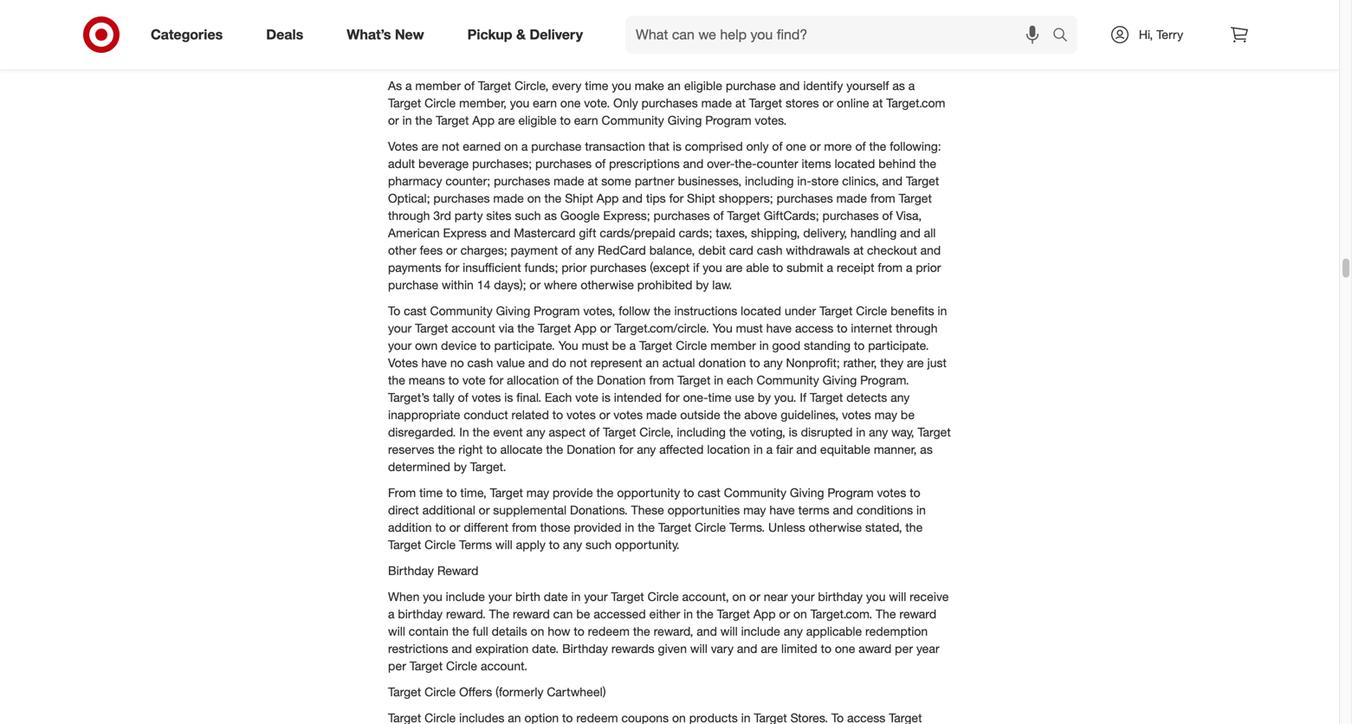 Task type: locate. For each thing, give the bounding box(es) containing it.
party
[[455, 208, 483, 223]]

0 vertical spatial must
[[736, 321, 763, 336]]

shipt down businesses,
[[687, 191, 716, 206]]

such down provided
[[586, 537, 612, 552]]

0 horizontal spatial member
[[415, 78, 461, 93]]

0 vertical spatial such
[[515, 208, 541, 223]]

clinics,
[[842, 173, 879, 188]]

0 vertical spatial earn
[[533, 95, 557, 111]]

you
[[713, 321, 733, 336], [559, 338, 579, 353]]

1 horizontal spatial participate.
[[868, 338, 929, 353]]

such inside votes are not earned on a purchase transaction that is comprised only of one or more of the following: adult beverage purchases; purchases of prescriptions and over-the-counter items located behind the pharmacy counter; purchases made at some partner businesses, including in-store clinics, and target optical; purchases made on the shipt app and tips for shipt shoppers; purchases made from target through 3rd party sites such as google express; purchases of target giftcards; purchases of visa, american express and mastercard gift cards/prepaid cards; taxes, shipping, delivery, handling and all other fees or charges; payment of any redcard balance, debit card cash withdrawals at checkout and payments for insufficient funds; prior purchases (except if you are able to submit a receipt from a prior purchase within 14 days); or where otherwise prohibited by law.
[[515, 208, 541, 223]]

1 horizontal spatial one
[[786, 139, 807, 154]]

giving up terms
[[790, 485, 825, 500]]

donation down the represent on the left of the page
[[597, 373, 646, 388]]

and inside from time to time, target may provide the opportunity to cast community giving program votes to direct additional or supplemental donations. these opportunities may have terms and conditions in addition to or different from those provided in the target circle terms. unless otherwise stated, the target circle terms will apply to any such opportunity.
[[833, 502, 854, 518]]

purchases down redcard
[[590, 260, 647, 275]]

1 horizontal spatial by
[[696, 277, 709, 292]]

any inside when you include your birth date in your target circle account, on or near your birthday you will receive a birthday reward. the reward can be accessed either in the target app or on target.com. the reward will contain the full details on how to redeem the reward, and will include any applicable redemption restrictions and expiration date. birthday rewards given will vary and are limited to one award per year per target circle account.
[[784, 624, 803, 639]]

circle, inside as a member of target circle, every time you make an eligible purchase and identify yourself as a target circle member, you earn one vote. only purchases made at target stores or online at target.com or in the target app are eligible to earn community giving program votes.
[[515, 78, 549, 93]]

you up do
[[559, 338, 579, 353]]

made down intended
[[646, 407, 677, 422]]

0 horizontal spatial located
[[741, 303, 782, 318]]

are inside when you include your birth date in your target circle account, on or near your birthday you will receive a birthday reward. the reward can be accessed either in the target app or on target.com. the reward will contain the full details on how to redeem the reward, and will include any applicable redemption restrictions and expiration date. birthday rewards given will vary and are limited to one award per year per target circle account.
[[761, 641, 778, 656]]

2 horizontal spatial purchase
[[726, 78, 776, 93]]

eligible
[[684, 78, 723, 93], [519, 113, 557, 128]]

0 horizontal spatial including
[[677, 425, 726, 440]]

new
[[395, 26, 424, 43]]

0 vertical spatial cast
[[404, 303, 427, 318]]

purchase up purchases;
[[531, 139, 582, 154]]

1 votes from the top
[[388, 139, 418, 154]]

2 horizontal spatial as
[[921, 442, 933, 457]]

0 horizontal spatial participate.
[[494, 338, 555, 353]]

not inside votes are not earned on a purchase transaction that is comprised only of one or more of the following: adult beverage purchases; purchases of prescriptions and over-the-counter items located behind the pharmacy counter; purchases made at some partner businesses, including in-store clinics, and target optical; purchases made on the shipt app and tips for shipt shoppers; purchases made from target through 3rd party sites such as google express; purchases of target giftcards; purchases of visa, american express and mastercard gift cards/prepaid cards; taxes, shipping, delivery, handling and all other fees or charges; payment of any redcard balance, debit card cash withdrawals at checkout and payments for insufficient funds; prior purchases (except if you are able to submit a receipt from a prior purchase within 14 days); or where otherwise prohibited by law.
[[442, 139, 460, 154]]

member up 'donation'
[[711, 338, 756, 353]]

2 vertical spatial be
[[577, 606, 591, 622]]

0 horizontal spatial may
[[527, 485, 549, 500]]

contain
[[409, 624, 449, 639]]

earn down vote.
[[574, 113, 598, 128]]

are down member,
[[498, 113, 515, 128]]

to down the applicable at the right
[[821, 641, 832, 656]]

date.
[[532, 641, 559, 656]]

through inside to cast community giving program votes, follow the instructions located under target circle benefits in your target account via the target app or target.com/circle. you must have access to internet through your own device to participate. you must be a target circle member in good standing to participate. votes have no cash value and do not represent an actual donation to any nonprofit; rather, they are just the means to vote for allocation of the donation from target in each community giving program. target's tally of votes is final. each vote is intended for one-time use by you. if target detects any inappropriate conduct related to votes or votes made outside the above guidelines, votes may be disregarded. in the event any aspect of target circle, including the voting, is disrupted in any way, target reserves the right to allocate the donation for any affected location in a fair and equitable manner, as determined by target.
[[896, 321, 938, 336]]

of down mastercard
[[562, 243, 572, 258]]

such
[[515, 208, 541, 223], [586, 537, 612, 552]]

1 horizontal spatial cash
[[757, 243, 783, 258]]

as inside votes are not earned on a purchase transaction that is comprised only of one or more of the following: adult beverage purchases; purchases of prescriptions and over-the-counter items located behind the pharmacy counter; purchases made at some partner businesses, including in-store clinics, and target optical; purchases made on the shipt app and tips for shipt shoppers; purchases made from target through 3rd party sites such as google express; purchases of target giftcards; purchases of visa, american express and mastercard gift cards/prepaid cards; taxes, shipping, delivery, handling and all other fees or charges; payment of any redcard balance, debit card cash withdrawals at checkout and payments for insufficient funds; prior purchases (except if you are able to submit a receipt from a prior purchase within 14 days); or where otherwise prohibited by law.
[[545, 208, 557, 223]]

to right able
[[773, 260, 784, 275]]

1 horizontal spatial reward
[[900, 606, 937, 622]]

days);
[[494, 277, 526, 292]]

0 horizontal spatial you
[[559, 338, 579, 353]]

event
[[493, 425, 523, 440]]

1 reward from the left
[[513, 606, 550, 622]]

0 horizontal spatial not
[[442, 139, 460, 154]]

a down withdrawals
[[827, 260, 834, 275]]

1 vertical spatial per
[[388, 658, 406, 674]]

0 vertical spatial including
[[745, 173, 794, 188]]

supplemental
[[493, 502, 567, 518]]

0 horizontal spatial prior
[[562, 260, 587, 275]]

1 horizontal spatial program
[[706, 113, 752, 128]]

1 vertical spatial through
[[896, 321, 938, 336]]

1 vertical spatial earn
[[574, 113, 598, 128]]

if
[[693, 260, 700, 275]]

2 reward from the left
[[900, 606, 937, 622]]

deals
[[266, 26, 303, 43]]

1 vertical spatial one
[[786, 139, 807, 154]]

hi,
[[1139, 27, 1153, 42]]

the up redemption
[[876, 606, 896, 622]]

prior down all
[[916, 260, 941, 275]]

businesses,
[[678, 173, 742, 188]]

from inside from time to time, target may provide the opportunity to cast community giving program votes to direct additional or supplemental donations. these opportunities may have terms and conditions in addition to or different from those provided in the target circle terms. unless otherwise stated, the target circle terms will apply to any such opportunity.
[[512, 520, 537, 535]]

any down those
[[563, 537, 582, 552]]

award
[[859, 641, 892, 656]]

be right can
[[577, 606, 591, 622]]

or down the represent on the left of the page
[[599, 407, 610, 422]]

terry
[[1157, 27, 1184, 42]]

birthday up when
[[388, 563, 434, 578]]

votes.
[[755, 113, 787, 128]]

1 vertical spatial program
[[534, 303, 580, 318]]

giving inside from time to time, target may provide the opportunity to cast community giving program votes to direct additional or supplemental donations. these opportunities may have terms and conditions in addition to or different from those provided in the target circle terms. unless otherwise stated, the target circle terms will apply to any such opportunity.
[[790, 485, 825, 500]]

0 horizontal spatial such
[[515, 208, 541, 223]]

given
[[658, 641, 687, 656]]

vote
[[463, 373, 486, 388], [575, 390, 599, 405]]

0 horizontal spatial through
[[388, 208, 430, 223]]

a inside when you include your birth date in your target circle account, on or near your birthday you will receive a birthday reward. the reward can be accessed either in the target app or on target.com. the reward will contain the full details on how to redeem the reward, and will include any applicable redemption restrictions and expiration date. birthday rewards given will vary and are limited to one award per year per target circle account.
[[388, 606, 395, 622]]

of down do
[[563, 373, 573, 388]]

1 vertical spatial birthday
[[398, 606, 443, 622]]

1 vertical spatial be
[[901, 407, 915, 422]]

0 horizontal spatial reward
[[513, 606, 550, 622]]

2 vertical spatial may
[[744, 502, 766, 518]]

may
[[875, 407, 898, 422], [527, 485, 549, 500], [744, 502, 766, 518]]

app inside when you include your birth date in your target circle account, on or near your birthday you will receive a birthday reward. the reward can be accessed either in the target app or on target.com. the reward will contain the full details on how to redeem the reward, and will include any applicable redemption restrictions and expiration date. birthday rewards given will vary and are limited to one award per year per target circle account.
[[754, 606, 776, 622]]

1 vertical spatial not
[[570, 355, 587, 370]]

prior
[[562, 260, 587, 275], [916, 260, 941, 275]]

1 participate. from the left
[[494, 338, 555, 353]]

time inside as a member of target circle, every time you make an eligible purchase and identify yourself as a target circle member, you earn one vote. only purchases made at target stores or online at target.com or in the target app are eligible to earn community giving program votes.
[[585, 78, 609, 93]]

1 horizontal spatial member
[[711, 338, 756, 353]]

benefits
[[891, 303, 935, 318]]

2 vertical spatial time
[[419, 485, 443, 500]]

or up different
[[479, 502, 490, 518]]

shoppers;
[[719, 191, 774, 206]]

prohibited
[[638, 277, 693, 292]]

0 horizontal spatial vote
[[463, 373, 486, 388]]

1 vertical spatial member
[[711, 338, 756, 353]]

otherwise
[[581, 277, 634, 292], [809, 520, 862, 535]]

tips
[[646, 191, 666, 206]]

a
[[405, 78, 412, 93], [909, 78, 915, 93], [522, 139, 528, 154], [827, 260, 834, 275], [906, 260, 913, 275], [630, 338, 636, 353], [767, 442, 773, 457], [388, 606, 395, 622]]

per
[[895, 641, 913, 656], [388, 658, 406, 674]]

1 horizontal spatial as
[[893, 78, 905, 93]]

1 horizontal spatial otherwise
[[809, 520, 862, 535]]

from inside to cast community giving program votes, follow the instructions located under target circle benefits in your target account via the target app or target.com/circle. you must have access to internet through your own device to participate. you must be a target circle member in good standing to participate. votes have no cash value and do not represent an actual donation to any nonprofit; rather, they are just the means to vote for allocation of the donation from target in each community giving program. target's tally of votes is final. each vote is intended for one-time use by you. if target detects any inappropriate conduct related to votes or votes made outside the above guidelines, votes may be disregarded. in the event any aspect of target circle, including the voting, is disrupted in any way, target reserves the right to allocate the donation for any affected location in a fair and equitable manner, as determined by target.
[[649, 373, 674, 388]]

1 horizontal spatial eligible
[[684, 78, 723, 93]]

is right that
[[673, 139, 682, 154]]

you
[[612, 78, 632, 93], [510, 95, 530, 111], [703, 260, 723, 275], [423, 589, 443, 604], [866, 589, 886, 604]]

may up way,
[[875, 407, 898, 422]]

by down right
[[454, 459, 467, 474]]

1 vertical spatial votes
[[388, 355, 418, 370]]

purchase inside as a member of target circle, every time you make an eligible purchase and identify yourself as a target circle member, you earn one vote. only purchases made at target stores or online at target.com or in the target app are eligible to earn community giving program votes.
[[726, 78, 776, 93]]

an inside to cast community giving program votes, follow the instructions located under target circle benefits in your target account via the target app or target.com/circle. you must have access to internet through your own device to participate. you must be a target circle member in good standing to participate. votes have no cash value and do not represent an actual donation to any nonprofit; rather, they are just the means to vote for allocation of the donation from target in each community giving program. target's tally of votes is final. each vote is intended for one-time use by you. if target detects any inappropriate conduct related to votes or votes made outside the above guidelines, votes may be disregarded. in the event any aspect of target circle, including the voting, is disrupted in any way, target reserves the right to allocate the donation for any affected location in a fair and equitable manner, as determined by target.
[[646, 355, 659, 370]]

app down some
[[597, 191, 619, 206]]

a right as
[[405, 78, 412, 93]]

you up only
[[612, 78, 632, 93]]

will inside from time to time, target may provide the opportunity to cast community giving program votes to direct additional or supplemental donations. these opportunities may have terms and conditions in addition to or different from those provided in the target circle terms. unless otherwise stated, the target circle terms will apply to any such opportunity.
[[496, 537, 513, 552]]

located left under
[[741, 303, 782, 318]]

the right via
[[518, 321, 535, 336]]

1 vertical spatial circle,
[[640, 425, 674, 440]]

votes
[[472, 390, 501, 405], [567, 407, 596, 422], [614, 407, 643, 422], [842, 407, 872, 422], [877, 485, 907, 500]]

by up the above
[[758, 390, 771, 405]]

inappropriate
[[388, 407, 460, 422]]

0 horizontal spatial cash
[[468, 355, 493, 370]]

votes inside from time to time, target may provide the opportunity to cast community giving program votes to direct additional or supplemental donations. these opportunities may have terms and conditions in addition to or different from those provided in the target circle terms. unless otherwise stated, the target circle terms will apply to any such opportunity.
[[877, 485, 907, 500]]

community inside from time to time, target may provide the opportunity to cast community giving program votes to direct additional or supplemental donations. these opportunities may have terms and conditions in addition to or different from those provided in the target circle terms. unless otherwise stated, the target circle terms will apply to any such opportunity.
[[724, 485, 787, 500]]

0 vertical spatial votes
[[388, 139, 418, 154]]

target's
[[388, 390, 430, 405]]

cast inside from time to time, target may provide the opportunity to cast community giving program votes to direct additional or supplemental donations. these opportunities may have terms and conditions in addition to or different from those provided in the target circle terms. unless otherwise stated, the target circle terms will apply to any such opportunity.
[[698, 485, 721, 500]]

giving inside as a member of target circle, every time you make an eligible purchase and identify yourself as a target circle member, you earn one vote. only purchases made at target stores or online at target.com or in the target app are eligible to earn community giving program votes.
[[668, 113, 702, 128]]

account
[[452, 321, 496, 336]]

for up within
[[445, 260, 459, 275]]

to up standing
[[837, 321, 848, 336]]

1 horizontal spatial prior
[[916, 260, 941, 275]]

be inside when you include your birth date in your target circle account, on or near your birthday you will receive a birthday reward. the reward can be accessed either in the target app or on target.com. the reward will contain the full details on how to redeem the reward, and will include any applicable redemption restrictions and expiration date. birthday rewards given will vary and are limited to one award per year per target circle account.
[[577, 606, 591, 622]]

redeem
[[588, 624, 630, 639]]

of inside as a member of target circle, every time you make an eligible purchase and identify yourself as a target circle member, you earn one vote. only purchases made at target stores or online at target.com or in the target app are eligible to earn community giving program votes.
[[464, 78, 475, 93]]

1 vertical spatial donation
[[567, 442, 616, 457]]

0 vertical spatial an
[[668, 78, 681, 93]]

cash inside votes are not earned on a purchase transaction that is comprised only of one or more of the following: adult beverage purchases; purchases of prescriptions and over-the-counter items located behind the pharmacy counter; purchases made at some partner businesses, including in-store clinics, and target optical; purchases made on the shipt app and tips for shipt shoppers; purchases made from target through 3rd party sites such as google express; purchases of target giftcards; purchases of visa, american express and mastercard gift cards/prepaid cards; taxes, shipping, delivery, handling and all other fees or charges; payment of any redcard balance, debit card cash withdrawals at checkout and payments for insufficient funds; prior purchases (except if you are able to submit a receipt from a prior purchase within 14 days); or where otherwise prohibited by law.
[[757, 243, 783, 258]]

apply
[[516, 537, 546, 552]]

located inside to cast community giving program votes, follow the instructions located under target circle benefits in your target account via the target app or target.com/circle. you must have access to internet through your own device to participate. you must be a target circle member in good standing to participate. votes have no cash value and do not represent an actual donation to any nonprofit; rather, they are just the means to vote for allocation of the donation from target in each community giving program. target's tally of votes is final. each vote is intended for one-time use by you. if target detects any inappropriate conduct related to votes or votes made outside the above guidelines, votes may be disregarded. in the event any aspect of target circle, including the voting, is disrupted in any way, target reserves the right to allocate the donation for any affected location in a fair and equitable manner, as determined by target.
[[741, 303, 782, 318]]

provided
[[574, 520, 622, 535]]

to down each
[[553, 407, 563, 422]]

mastercard
[[514, 225, 576, 240]]

each
[[727, 373, 753, 388]]

1 vertical spatial by
[[758, 390, 771, 405]]

1 the from the left
[[489, 606, 510, 622]]

any inside from time to time, target may provide the opportunity to cast community giving program votes to direct additional or supplemental donations. these opportunities may have terms and conditions in addition to or different from those provided in the target circle terms. unless otherwise stated, the target circle terms will apply to any such opportunity.
[[563, 537, 582, 552]]

and right terms
[[833, 502, 854, 518]]

0 horizontal spatial program
[[534, 303, 580, 318]]

1 horizontal spatial per
[[895, 641, 913, 656]]

1 vertical spatial located
[[741, 303, 782, 318]]

0 vertical spatial eligible
[[684, 78, 723, 93]]

1 vertical spatial you
[[559, 338, 579, 353]]

the up location
[[729, 425, 747, 440]]

otherwise inside from time to time, target may provide the opportunity to cast community giving program votes to direct additional or supplemental donations. these opportunities may have terms and conditions in addition to or different from those provided in the target circle terms. unless otherwise stated, the target circle terms will apply to any such opportunity.
[[809, 520, 862, 535]]

vote right each
[[575, 390, 599, 405]]

0 vertical spatial cash
[[757, 243, 783, 258]]

as inside as a member of target circle, every time you make an eligible purchase and identify yourself as a target circle member, you earn one vote. only purchases made at target stores or online at target.com or in the target app are eligible to earn community giving program votes.
[[893, 78, 905, 93]]

details
[[492, 624, 527, 639]]

community up account
[[430, 303, 493, 318]]

circle
[[425, 95, 456, 111], [856, 303, 888, 318], [676, 338, 707, 353], [695, 520, 726, 535], [425, 537, 456, 552], [648, 589, 679, 604], [446, 658, 477, 674], [425, 684, 456, 700]]

make
[[635, 78, 664, 93]]

or right fees
[[446, 243, 457, 258]]

nonprofit;
[[786, 355, 840, 370]]

the up 'details' at the left bottom of the page
[[489, 606, 510, 622]]

how
[[548, 624, 571, 639]]

including down outside
[[677, 425, 726, 440]]

2 horizontal spatial may
[[875, 407, 898, 422]]

pickup & delivery
[[468, 26, 583, 43]]

2 vertical spatial purchase
[[388, 277, 439, 292]]

0 horizontal spatial shipt
[[565, 191, 593, 206]]

0 vertical spatial one
[[561, 95, 581, 111]]

purchases
[[642, 95, 698, 111], [536, 156, 592, 171], [494, 173, 550, 188], [434, 191, 490, 206], [777, 191, 833, 206], [654, 208, 710, 223], [823, 208, 879, 223], [590, 260, 647, 275]]

an inside as a member of target circle, every time you make an eligible purchase and identify yourself as a target circle member, you earn one vote. only purchases made at target stores or online at target.com or in the target app are eligible to earn community giving program votes.
[[668, 78, 681, 93]]

must up the represent on the left of the page
[[582, 338, 609, 353]]

reward,
[[654, 624, 694, 639]]

made down clinics,
[[837, 191, 867, 206]]

to inside votes are not earned on a purchase transaction that is comprised only of one or more of the following: adult beverage purchases; purchases of prescriptions and over-the-counter items located behind the pharmacy counter; purchases made at some partner businesses, including in-store clinics, and target optical; purchases made on the shipt app and tips for shipt shoppers; purchases made from target through 3rd party sites such as google express; purchases of target giftcards; purchases of visa, american express and mastercard gift cards/prepaid cards; taxes, shipping, delivery, handling and all other fees or charges; payment of any redcard balance, debit card cash withdrawals at checkout and payments for insufficient funds; prior purchases (except if you are able to submit a receipt from a prior purchase within 14 days); or where otherwise prohibited by law.
[[773, 260, 784, 275]]

0 vertical spatial purchase
[[726, 78, 776, 93]]

purchase down payments
[[388, 277, 439, 292]]

include up reward.
[[446, 589, 485, 604]]

1 vertical spatial such
[[586, 537, 612, 552]]

1 vertical spatial may
[[527, 485, 549, 500]]

0 vertical spatial have
[[767, 321, 792, 336]]

for up opportunity
[[619, 442, 634, 457]]

and down reward.
[[452, 641, 472, 656]]

1 vertical spatial time
[[708, 390, 732, 405]]

opportunity.
[[615, 537, 680, 552]]

a down when
[[388, 606, 395, 622]]

are inside to cast community giving program votes, follow the instructions located under target circle benefits in your target account via the target app or target.com/circle. you must have access to internet through your own device to participate. you must be a target circle member in good standing to participate. votes have no cash value and do not represent an actual donation to any nonprofit; rather, they are just the means to vote for allocation of the donation from target in each community giving program. target's tally of votes is final. each vote is intended for one-time use by you. if target detects any inappropriate conduct related to votes or votes made outside the above guidelines, votes may be disregarded. in the event any aspect of target circle, including the voting, is disrupted in any way, target reserves the right to allocate the donation for any affected location in a fair and equitable manner, as determined by target.
[[907, 355, 924, 370]]

good
[[772, 338, 801, 353]]

counter;
[[446, 173, 491, 188]]

checkout
[[867, 243, 917, 258]]

your right near
[[791, 589, 815, 604]]

2 horizontal spatial time
[[708, 390, 732, 405]]

by inside votes are not earned on a purchase transaction that is comprised only of one or more of the following: adult beverage purchases; purchases of prescriptions and over-the-counter items located behind the pharmacy counter; purchases made at some partner businesses, including in-store clinics, and target optical; purchases made on the shipt app and tips for shipt shoppers; purchases made from target through 3rd party sites such as google express; purchases of target giftcards; purchases of visa, american express and mastercard gift cards/prepaid cards; taxes, shipping, delivery, handling and all other fees or charges; payment of any redcard balance, debit card cash withdrawals at checkout and payments for insufficient funds; prior purchases (except if you are able to submit a receipt from a prior purchase within 14 days); or where otherwise prohibited by law.
[[696, 277, 709, 292]]

2 votes from the top
[[388, 355, 418, 370]]

the down the represent on the left of the page
[[576, 373, 594, 388]]

counter
[[757, 156, 799, 171]]

made up comprised
[[702, 95, 732, 111]]

not inside to cast community giving program votes, follow the instructions located under target circle benefits in your target account via the target app or target.com/circle. you must have access to internet through your own device to participate. you must be a target circle member in good standing to participate. votes have no cash value and do not represent an actual donation to any nonprofit; rather, they are just the means to vote for allocation of the donation from target in each community giving program. target's tally of votes is final. each vote is intended for one-time use by you. if target detects any inappropriate conduct related to votes or votes made outside the above guidelines, votes may be disregarded. in the event any aspect of target circle, including the voting, is disrupted in any way, target reserves the right to allocate the donation for any affected location in a fair and equitable manner, as determined by target.
[[570, 355, 587, 370]]

0 horizontal spatial an
[[646, 355, 659, 370]]

to down those
[[549, 537, 560, 552]]

1 vertical spatial otherwise
[[809, 520, 862, 535]]

(except
[[650, 260, 690, 275]]

the left right
[[438, 442, 455, 457]]

from down clinics,
[[871, 191, 896, 206]]

and down sites
[[490, 225, 511, 240]]

0 vertical spatial by
[[696, 277, 709, 292]]

1 horizontal spatial vote
[[575, 390, 599, 405]]

delivery
[[530, 26, 583, 43]]

cash inside to cast community giving program votes, follow the instructions located under target circle benefits in your target account via the target app or target.com/circle. you must have access to internet through your own device to participate. you must be a target circle member in good standing to participate. votes have no cash value and do not represent an actual donation to any nonprofit; rather, they are just the means to vote for allocation of the donation from target in each community giving program. target's tally of votes is final. each vote is intended for one-time use by you. if target detects any inappropriate conduct related to votes or votes made outside the above guidelines, votes may be disregarded. in the event any aspect of target circle, including the voting, is disrupted in any way, target reserves the right to allocate the donation for any affected location in a fair and equitable manner, as determined by target.
[[468, 355, 493, 370]]

pickup
[[468, 26, 513, 43]]

categories
[[151, 26, 223, 43]]

those
[[540, 520, 571, 535]]

2 vertical spatial as
[[921, 442, 933, 457]]

votes up adult
[[388, 139, 418, 154]]

any down good
[[764, 355, 783, 370]]

0 vertical spatial program
[[706, 113, 752, 128]]

taxes,
[[716, 225, 748, 240]]

0 vertical spatial not
[[442, 139, 460, 154]]

cast inside to cast community giving program votes, follow the instructions located under target circle benefits in your target account via the target app or target.com/circle. you must have access to internet through your own device to participate. you must be a target circle member in good standing to participate. votes have no cash value and do not represent an actual donation to any nonprofit; rather, they are just the means to vote for allocation of the donation from target in each community giving program. target's tally of votes is final. each vote is intended for one-time use by you. if target detects any inappropriate conduct related to votes or votes made outside the above guidelines, votes may be disregarded. in the event any aspect of target circle, including the voting, is disrupted in any way, target reserves the right to allocate the donation for any affected location in a fair and equitable manner, as determined by target.
[[404, 303, 427, 318]]

where
[[544, 277, 577, 292]]

2 prior from the left
[[916, 260, 941, 275]]

from
[[871, 191, 896, 206], [878, 260, 903, 275], [649, 373, 674, 388], [512, 520, 537, 535]]

0 vertical spatial circle,
[[515, 78, 549, 93]]

1 horizontal spatial such
[[586, 537, 612, 552]]

cash down the shipping, on the top right
[[757, 243, 783, 258]]

1 vertical spatial cash
[[468, 355, 493, 370]]

value
[[497, 355, 525, 370]]

app down votes,
[[575, 321, 597, 336]]

are up beverage
[[422, 139, 439, 154]]

as right the manner,
[[921, 442, 933, 457]]

vote down no
[[463, 373, 486, 388]]

1 vertical spatial purchase
[[531, 139, 582, 154]]

2 shipt from the left
[[687, 191, 716, 206]]

1 vertical spatial birthday
[[562, 641, 608, 656]]

1 vertical spatial cast
[[698, 485, 721, 500]]

0 horizontal spatial otherwise
[[581, 277, 634, 292]]

sites
[[486, 208, 512, 223]]

birthday inside when you include your birth date in your target circle account, on or near your birthday you will receive a birthday reward. the reward can be accessed either in the target app or on target.com. the reward will contain the full details on how to redeem the reward, and will include any applicable redemption restrictions and expiration date. birthday rewards given will vary and are limited to one award per year per target circle account.
[[562, 641, 608, 656]]

2 vertical spatial have
[[770, 502, 795, 518]]

0 horizontal spatial time
[[419, 485, 443, 500]]

or left near
[[750, 589, 761, 604]]

birthday down redeem
[[562, 641, 608, 656]]

0 horizontal spatial earn
[[533, 95, 557, 111]]

1 vertical spatial including
[[677, 425, 726, 440]]

submit
[[787, 260, 824, 275]]

cast right to
[[404, 303, 427, 318]]

target
[[478, 78, 511, 93], [388, 95, 421, 111], [749, 95, 783, 111], [436, 113, 469, 128], [906, 173, 940, 188], [899, 191, 932, 206], [727, 208, 761, 223], [820, 303, 853, 318], [415, 321, 448, 336], [538, 321, 571, 336], [640, 338, 673, 353], [678, 373, 711, 388], [810, 390, 843, 405], [603, 425, 636, 440], [918, 425, 951, 440], [490, 485, 523, 500], [659, 520, 692, 535], [388, 537, 421, 552], [611, 589, 644, 604], [717, 606, 750, 622], [410, 658, 443, 674], [388, 684, 421, 700]]

as
[[893, 78, 905, 93], [545, 208, 557, 223], [921, 442, 933, 457]]

1 vertical spatial eligible
[[519, 113, 557, 128]]

one inside when you include your birth date in your target circle account, on or near your birthday you will receive a birthday reward. the reward can be accessed either in the target app or on target.com. the reward will contain the full details on how to redeem the reward, and will include any applicable redemption restrictions and expiration date. birthday rewards given will vary and are limited to one award per year per target circle account.
[[835, 641, 856, 656]]

when
[[388, 589, 420, 604]]

is left final.
[[505, 390, 513, 405]]

you right "if"
[[703, 260, 723, 275]]

vary
[[711, 641, 734, 656]]

time up additional
[[419, 485, 443, 500]]

votes up conditions
[[877, 485, 907, 500]]

2 vertical spatial by
[[454, 459, 467, 474]]

app inside to cast community giving program votes, follow the instructions located under target circle benefits in your target account via the target app or target.com/circle. you must have access to internet through your own device to participate. you must be a target circle member in good standing to participate. votes have no cash value and do not represent an actual donation to any nonprofit; rather, they are just the means to vote for allocation of the donation from target in each community giving program. target's tally of votes is final. each vote is intended for one-time use by you. if target detects any inappropriate conduct related to votes or votes made outside the above guidelines, votes may be disregarded. in the event any aspect of target circle, including the voting, is disrupted in any way, target reserves the right to allocate the donation for any affected location in a fair and equitable manner, as determined by target.
[[575, 321, 597, 336]]

1 horizontal spatial time
[[585, 78, 609, 93]]

3rd
[[433, 208, 451, 223]]

to right how
[[574, 624, 585, 639]]

earn
[[533, 95, 557, 111], [574, 113, 598, 128]]

1 horizontal spatial you
[[713, 321, 733, 336]]

the right in
[[473, 425, 490, 440]]

near
[[764, 589, 788, 604]]

expiration
[[476, 641, 529, 656]]

0 vertical spatial be
[[612, 338, 626, 353]]

in inside as a member of target circle, every time you make an eligible purchase and identify yourself as a target circle member, you earn one vote. only purchases made at target stores or online at target.com or in the target app are eligible to earn community giving program votes.
[[403, 113, 412, 128]]

guidelines,
[[781, 407, 839, 422]]

community inside as a member of target circle, every time you make an eligible purchase and identify yourself as a target circle member, you earn one vote. only purchases made at target stores or online at target.com or in the target app are eligible to earn community giving program votes.
[[602, 113, 664, 128]]

app down near
[[754, 606, 776, 622]]

pharmacy
[[388, 173, 442, 188]]

target circle offers (formerly cartwheel)
[[388, 684, 606, 700]]

yourself
[[847, 78, 889, 93]]

will up restrictions
[[388, 624, 405, 639]]

debit
[[699, 243, 726, 258]]

circle, inside to cast community giving program votes, follow the instructions located under target circle benefits in your target account via the target app or target.com/circle. you must have access to internet through your own device to participate. you must be a target circle member in good standing to participate. votes have no cash value and do not represent an actual donation to any nonprofit; rather, they are just the means to vote for allocation of the donation from target in each community giving program. target's tally of votes is final. each vote is intended for one-time use by you. if target detects any inappropriate conduct related to votes or votes made outside the above guidelines, votes may be disregarded. in the event any aspect of target circle, including the voting, is disrupted in any way, target reserves the right to allocate the donation for any affected location in a fair and equitable manner, as determined by target.
[[640, 425, 674, 440]]

limited
[[782, 641, 818, 656]]

0 horizontal spatial birthday
[[398, 606, 443, 622]]

0 horizontal spatial birthday
[[388, 563, 434, 578]]

account,
[[682, 589, 729, 604]]

all
[[924, 225, 936, 240]]

time inside from time to time, target may provide the opportunity to cast community giving program votes to direct additional or supplemental donations. these opportunities may have terms and conditions in addition to or different from those provided in the target circle terms. unless otherwise stated, the target circle terms will apply to any such opportunity.
[[419, 485, 443, 500]]

1 vertical spatial vote
[[575, 390, 599, 405]]



Task type: describe. For each thing, give the bounding box(es) containing it.
delivery,
[[804, 225, 847, 240]]

year
[[917, 641, 940, 656]]

what's new
[[347, 26, 424, 43]]

0 vertical spatial donation
[[597, 373, 646, 388]]

stated,
[[866, 520, 902, 535]]

instructions
[[675, 303, 738, 318]]

at left some
[[588, 173, 598, 188]]

identify
[[804, 78, 843, 93]]

different
[[464, 520, 509, 535]]

the up google
[[545, 191, 562, 206]]

1 horizontal spatial may
[[744, 502, 766, 518]]

of up taxes,
[[714, 208, 724, 223]]

a up purchases;
[[522, 139, 528, 154]]

1 horizontal spatial purchase
[[531, 139, 582, 154]]

search
[[1045, 28, 1087, 45]]

optical;
[[388, 191, 430, 206]]

use
[[735, 390, 755, 405]]

behind
[[879, 156, 916, 171]]

purchases down purchases;
[[494, 173, 550, 188]]

purchases inside as a member of target circle, every time you make an eligible purchase and identify yourself as a target circle member, you earn one vote. only purchases made at target stores or online at target.com or in the target app are eligible to earn community giving program votes.
[[642, 95, 698, 111]]

you right member,
[[510, 95, 530, 111]]

circle down opportunities
[[695, 520, 726, 535]]

including inside votes are not earned on a purchase transaction that is comprised only of one or more of the following: adult beverage purchases; purchases of prescriptions and over-the-counter items located behind the pharmacy counter; purchases made at some partner businesses, including in-store clinics, and target optical; purchases made on the shipt app and tips for shipt shoppers; purchases made from target through 3rd party sites such as google express; purchases of target giftcards; purchases of visa, american express and mastercard gift cards/prepaid cards; taxes, shipping, delivery, handling and all other fees or charges; payment of any redcard balance, debit card cash withdrawals at checkout and payments for insufficient funds; prior purchases (except if you are able to submit a receipt from a prior purchase within 14 days); or where otherwise prohibited by law.
[[745, 173, 794, 188]]

of right the aspect
[[589, 425, 600, 440]]

0 vertical spatial birthday
[[818, 589, 863, 604]]

your down to
[[388, 321, 412, 336]]

may inside to cast community giving program votes, follow the instructions located under target circle benefits in your target account via the target app or target.com/circle. you must have access to internet through your own device to participate. you must be a target circle member in good standing to participate. votes have no cash value and do not represent an actual donation to any nonprofit; rather, they are just the means to vote for allocation of the donation from target in each community giving program. target's tally of votes is final. each vote is intended for one-time use by you. if target detects any inappropriate conduct related to votes or votes made outside the above guidelines, votes may be disregarded. in the event any aspect of target circle, including the voting, is disrupted in any way, target reserves the right to allocate the donation for any affected location in a fair and equitable manner, as determined by target.
[[875, 407, 898, 422]]

at up comprised
[[736, 95, 746, 111]]

in down 'voting,'
[[754, 442, 763, 457]]

standing
[[804, 338, 851, 353]]

made up google
[[554, 173, 585, 188]]

in down 'donation'
[[714, 373, 724, 388]]

to up the rather,
[[854, 338, 865, 353]]

cards/prepaid
[[600, 225, 676, 240]]

account.
[[481, 658, 528, 674]]

or down as
[[388, 113, 399, 128]]

visa,
[[896, 208, 922, 223]]

in
[[459, 425, 469, 440]]

one inside votes are not earned on a purchase transaction that is comprised only of one or more of the following: adult beverage purchases; purchases of prescriptions and over-the-counter items located behind the pharmacy counter; purchases made at some partner businesses, including in-store clinics, and target optical; purchases made on the shipt app and tips for shipt shoppers; purchases made from target through 3rd party sites such as google express; purchases of target giftcards; purchases of visa, american express and mastercard gift cards/prepaid cards; taxes, shipping, delivery, handling and all other fees or charges; payment of any redcard balance, debit card cash withdrawals at checkout and payments for insufficient funds; prior purchases (except if you are able to submit a receipt from a prior purchase within 14 days); or where otherwise prohibited by law.
[[786, 139, 807, 154]]

to up additional
[[446, 485, 457, 500]]

a up "target.com"
[[909, 78, 915, 93]]

donation
[[699, 355, 746, 370]]

accessed
[[594, 606, 646, 622]]

adult
[[388, 156, 415, 171]]

items
[[802, 156, 832, 171]]

the up opportunity.
[[638, 520, 655, 535]]

will left vary
[[691, 641, 708, 656]]

access
[[795, 321, 834, 336]]

conduct
[[464, 407, 508, 422]]

disrupted
[[801, 425, 853, 440]]

represent
[[591, 355, 643, 370]]

1 horizontal spatial earn
[[574, 113, 598, 128]]

birth
[[516, 589, 541, 604]]

under
[[785, 303, 816, 318]]

located inside votes are not earned on a purchase transaction that is comprised only of one or more of the following: adult beverage purchases; purchases of prescriptions and over-the-counter items located behind the pharmacy counter; purchases made at some partner businesses, including in-store clinics, and target optical; purchases made on the shipt app and tips for shipt shoppers; purchases made from target through 3rd party sites such as google express; purchases of target giftcards; purchases of visa, american express and mastercard gift cards/prepaid cards; taxes, shipping, delivery, handling and all other fees or charges; payment of any redcard balance, debit card cash withdrawals at checkout and payments for insufficient funds; prior purchases (except if you are able to submit a receipt from a prior purchase within 14 days); or where otherwise prohibited by law.
[[835, 156, 875, 171]]

some
[[602, 173, 632, 188]]

have inside from time to time, target may provide the opportunity to cast community giving program votes to direct additional or supplemental donations. these opportunities may have terms and conditions in addition to or different from those provided in the target circle terms. unless otherwise stated, the target circle terms will apply to any such opportunity.
[[770, 502, 795, 518]]

only
[[614, 95, 638, 111]]

made inside as a member of target circle, every time you make an eligible purchase and identify yourself as a target circle member, you earn one vote. only purchases made at target stores or online at target.com or in the target app are eligible to earn community giving program votes.
[[702, 95, 732, 111]]

2 horizontal spatial be
[[901, 407, 915, 422]]

0 vertical spatial birthday
[[388, 563, 434, 578]]

and inside as a member of target circle, every time you make an eligible purchase and identify yourself as a target circle member, you earn one vote. only purchases made at target stores or online at target.com or in the target app are eligible to earn community giving program votes.
[[780, 78, 800, 93]]

you inside votes are not earned on a purchase transaction that is comprised only of one or more of the following: adult beverage purchases; purchases of prescriptions and over-the-counter items located behind the pharmacy counter; purchases made at some partner businesses, including in-store clinics, and target optical; purchases made on the shipt app and tips for shipt shoppers; purchases made from target through 3rd party sites such as google express; purchases of target giftcards; purchases of visa, american express and mastercard gift cards/prepaid cards; taxes, shipping, delivery, handling and all other fees or charges; payment of any redcard balance, debit card cash withdrawals at checkout and payments for insufficient funds; prior purchases (except if you are able to submit a receipt from a prior purchase within 14 days); or where otherwise prohibited by law.
[[703, 260, 723, 275]]

made inside to cast community giving program votes, follow the instructions located under target circle benefits in your target account via the target app or target.com/circle. you must have access to internet through your own device to participate. you must be a target circle member in good standing to participate. votes have no cash value and do not represent an actual donation to any nonprofit; rather, they are just the means to vote for allocation of the donation from target in each community giving program. target's tally of votes is final. each vote is intended for one-time use by you. if target detects any inappropriate conduct related to votes or votes made outside the above guidelines, votes may be disregarded. in the event any aspect of target circle, including the voting, is disrupted in any way, target reserves the right to allocate the donation for any affected location in a fair and equitable manner, as determined by target.
[[646, 407, 677, 422]]

is up the fair
[[789, 425, 798, 440]]

to up target.
[[486, 442, 497, 457]]

through inside votes are not earned on a purchase transaction that is comprised only of one or more of the following: adult beverage purchases; purchases of prescriptions and over-the-counter items located behind the pharmacy counter; purchases made at some partner businesses, including in-store clinics, and target optical; purchases made on the shipt app and tips for shipt shoppers; purchases made from target through 3rd party sites such as google express; purchases of target giftcards; purchases of visa, american express and mastercard gift cards/prepaid cards; taxes, shipping, delivery, handling and all other fees or charges; payment of any redcard balance, debit card cash withdrawals at checkout and payments for insufficient funds; prior purchases (except if you are able to submit a receipt from a prior purchase within 14 days); or where otherwise prohibited by law.
[[388, 208, 430, 223]]

0 vertical spatial include
[[446, 589, 485, 604]]

target.com/circle.
[[615, 321, 710, 336]]

a down checkout
[[906, 260, 913, 275]]

the up rewards
[[633, 624, 651, 639]]

as inside to cast community giving program votes, follow the instructions located under target circle benefits in your target account via the target app or target.com/circle. you must have access to internet through your own device to participate. you must be a target circle member in good standing to participate. votes have no cash value and do not represent an actual donation to any nonprofit; rather, they are just the means to vote for allocation of the donation from target in each community giving program. target's tally of votes is final. each vote is intended for one-time use by you. if target detects any inappropriate conduct related to votes or votes made outside the above guidelines, votes may be disregarded. in the event any aspect of target circle, including the voting, is disrupted in any way, target reserves the right to allocate the donation for any affected location in a fair and equitable manner, as determined by target.
[[921, 442, 933, 457]]

will left receive
[[889, 589, 907, 604]]

member inside as a member of target circle, every time you make an eligible purchase and identify yourself as a target circle member, you earn one vote. only purchases made at target stores or online at target.com or in the target app are eligible to earn community giving program votes.
[[415, 78, 461, 93]]

0 horizontal spatial must
[[582, 338, 609, 353]]

addition
[[388, 520, 432, 535]]

actual
[[663, 355, 695, 370]]

redemption
[[866, 624, 928, 639]]

0 horizontal spatial by
[[454, 459, 467, 474]]

device
[[441, 338, 477, 353]]

any left "affected"
[[637, 442, 656, 457]]

the right the stated,
[[906, 520, 923, 535]]

can
[[553, 606, 573, 622]]

0 vertical spatial per
[[895, 641, 913, 656]]

from down checkout
[[878, 260, 903, 275]]

in right conditions
[[917, 502, 926, 518]]

of left visa,
[[883, 208, 893, 223]]

or down identify
[[823, 95, 834, 111]]

and up 'allocation'
[[528, 355, 549, 370]]

online
[[837, 95, 870, 111]]

including inside to cast community giving program votes, follow the instructions located under target circle benefits in your target account via the target app or target.com/circle. you must have access to internet through your own device to participate. you must be a target circle member in good standing to participate. votes have no cash value and do not represent an actual donation to any nonprofit; rather, they are just the means to vote for allocation of the donation from target in each community giving program. target's tally of votes is final. each vote is intended for one-time use by you. if target detects any inappropriate conduct related to votes or votes made outside the above guidelines, votes may be disregarded. in the event any aspect of target circle, including the voting, is disrupted in any way, target reserves the right to allocate the donation for any affected location in a fair and equitable manner, as determined by target.
[[677, 425, 726, 440]]

0 horizontal spatial per
[[388, 658, 406, 674]]

are inside as a member of target circle, every time you make an eligible purchase and identify yourself as a target circle member, you earn one vote. only purchases made at target stores or online at target.com or in the target app are eligible to earn community giving program votes.
[[498, 113, 515, 128]]

aspect
[[549, 425, 586, 440]]

votes down intended
[[614, 407, 643, 422]]

app inside votes are not earned on a purchase transaction that is comprised only of one or more of the following: adult beverage purchases; purchases of prescriptions and over-the-counter items located behind the pharmacy counter; purchases made at some partner businesses, including in-store clinics, and target optical; purchases made on the shipt app and tips for shipt shoppers; purchases made from target through 3rd party sites such as google express; purchases of target giftcards; purchases of visa, american express and mastercard gift cards/prepaid cards; taxes, shipping, delivery, handling and all other fees or charges; payment of any redcard balance, debit card cash withdrawals at checkout and payments for insufficient funds; prior purchases (except if you are able to submit a receipt from a prior purchase within 14 days); or where otherwise prohibited by law.
[[597, 191, 619, 206]]

2 horizontal spatial by
[[758, 390, 771, 405]]

votes up the conduct
[[472, 390, 501, 405]]

redcard
[[598, 243, 646, 258]]

detects
[[847, 390, 888, 405]]

if
[[800, 390, 807, 405]]

and down behind
[[883, 173, 903, 188]]

transaction
[[585, 139, 645, 154]]

2 participate. from the left
[[868, 338, 929, 353]]

What can we help you find? suggestions appear below search field
[[626, 16, 1057, 54]]

circle up birthday reward
[[425, 537, 456, 552]]

of down transaction
[[595, 156, 606, 171]]

your up accessed
[[584, 589, 608, 604]]

in up equitable
[[856, 425, 866, 440]]

in up reward,
[[684, 606, 693, 622]]

giving up via
[[496, 303, 531, 318]]

affected
[[660, 442, 704, 457]]

as
[[388, 78, 402, 93]]

for down value
[[489, 373, 504, 388]]

otherwise inside votes are not earned on a purchase transaction that is comprised only of one or more of the following: adult beverage purchases; purchases of prescriptions and over-the-counter items located behind the pharmacy counter; purchases made at some partner businesses, including in-store clinics, and target optical; purchases made on the shipt app and tips for shipt shoppers; purchases made from target through 3rd party sites such as google express; purchases of target giftcards; purchases of visa, american express and mastercard gift cards/prepaid cards; taxes, shipping, delivery, handling and all other fees or charges; payment of any redcard balance, debit card cash withdrawals at checkout and payments for insufficient funds; prior purchases (except if you are able to submit a receipt from a prior purchase within 14 days); or where otherwise prohibited by law.
[[581, 277, 634, 292]]

1 shipt from the left
[[565, 191, 593, 206]]

applicable
[[806, 624, 862, 639]]

votes down the detects
[[842, 407, 872, 422]]

to up the each
[[750, 355, 760, 370]]

more
[[824, 139, 852, 154]]

0 vertical spatial vote
[[463, 373, 486, 388]]

to inside as a member of target circle, every time you make an eligible purchase and identify yourself as a target circle member, you earn one vote. only purchases made at target stores or online at target.com or in the target app are eligible to earn community giving program votes.
[[560, 113, 571, 128]]

reward.
[[446, 606, 486, 622]]

and right the fair
[[797, 442, 817, 457]]

the down following:
[[920, 156, 937, 171]]

partner
[[635, 173, 675, 188]]

the inside as a member of target circle, every time you make an eligible purchase and identify yourself as a target circle member, you earn one vote. only purchases made at target stores or online at target.com or in the target app are eligible to earn community giving program votes.
[[415, 113, 433, 128]]

votes,
[[583, 303, 615, 318]]

1 vertical spatial have
[[422, 355, 447, 370]]

the up target.com/circle.
[[654, 303, 671, 318]]

either
[[650, 606, 680, 622]]

program inside to cast community giving program votes, follow the instructions located under target circle benefits in your target account via the target app or target.com/circle. you must have access to internet through your own device to participate. you must be a target circle member in good standing to participate. votes have no cash value and do not represent an actual donation to any nonprofit; rather, they are just the means to vote for allocation of the donation from target in each community giving program. target's tally of votes is final. each vote is intended for one-time use by you. if target detects any inappropriate conduct related to votes or votes made outside the above guidelines, votes may be disregarded. in the event any aspect of target circle, including the voting, is disrupted in any way, target reserves the right to allocate the donation for any affected location in a fair and equitable manner, as determined by target.
[[534, 303, 580, 318]]

the up "target's"
[[388, 373, 405, 388]]

own
[[415, 338, 438, 353]]

or down funds;
[[530, 277, 541, 292]]

will up vary
[[721, 624, 738, 639]]

any down "related"
[[526, 425, 546, 440]]

charges;
[[461, 243, 507, 258]]

giving down the rather,
[[823, 373, 857, 388]]

terms
[[799, 502, 830, 518]]

purchases up handling
[[823, 208, 879, 223]]

0 vertical spatial you
[[713, 321, 733, 336]]

14
[[477, 277, 491, 292]]

beverage
[[419, 156, 469, 171]]

on right account,
[[733, 589, 746, 604]]

at down yourself on the top
[[873, 95, 883, 111]]

disregarded.
[[388, 425, 456, 440]]

any inside votes are not earned on a purchase transaction that is comprised only of one or more of the following: adult beverage purchases; purchases of prescriptions and over-the-counter items located behind the pharmacy counter; purchases made at some partner businesses, including in-store clinics, and target optical; purchases made on the shipt app and tips for shipt shoppers; purchases made from target through 3rd party sites such as google express; purchases of target giftcards; purchases of visa, american express and mastercard gift cards/prepaid cards; taxes, shipping, delivery, handling and all other fees or charges; payment of any redcard balance, debit card cash withdrawals at checkout and payments for insufficient funds; prior purchases (except if you are able to submit a receipt from a prior purchase within 14 days); or where otherwise prohibited by law.
[[575, 243, 595, 258]]

receipt
[[837, 260, 875, 275]]

prescriptions
[[609, 156, 680, 171]]

the up behind
[[870, 139, 887, 154]]

of right 'tally'
[[458, 390, 469, 405]]

vote.
[[584, 95, 610, 111]]

they
[[881, 355, 904, 370]]

your left the own
[[388, 338, 412, 353]]

purchases up cards;
[[654, 208, 710, 223]]

your left birth
[[489, 589, 512, 604]]

app inside as a member of target circle, every time you make an eligible purchase and identify yourself as a target circle member, you earn one vote. only purchases made at target stores or online at target.com or in the target app are eligible to earn community giving program votes.
[[473, 113, 495, 128]]

stores
[[786, 95, 819, 111]]

made up sites
[[493, 191, 524, 206]]

from
[[388, 485, 416, 500]]

2 the from the left
[[876, 606, 896, 622]]

opportunity
[[617, 485, 680, 500]]

final.
[[517, 390, 542, 405]]

purchases down counter; on the left top of the page
[[434, 191, 490, 206]]

time inside to cast community giving program votes, follow the instructions located under target circle benefits in your target account via the target app or target.com/circle. you must have access to internet through your own device to participate. you must be a target circle member in good standing to participate. votes have no cash value and do not represent an actual donation to any nonprofit; rather, they are just the means to vote for allocation of the donation from target in each community giving program. target's tally of votes is final. each vote is intended for one-time use by you. if target detects any inappropriate conduct related to votes or votes made outside the above guidelines, votes may be disregarded. in the event any aspect of target circle, including the voting, is disrupted in any way, target reserves the right to allocate the donation for any affected location in a fair and equitable manner, as determined by target.
[[708, 390, 732, 405]]

1 prior from the left
[[562, 260, 587, 275]]

(formerly
[[496, 684, 544, 700]]

the down reward.
[[452, 624, 469, 639]]

0 horizontal spatial purchase
[[388, 277, 439, 292]]

on up mastercard
[[527, 191, 541, 206]]

one-
[[683, 390, 708, 405]]

internet
[[851, 321, 893, 336]]

votes inside to cast community giving program votes, follow the instructions located under target circle benefits in your target account via the target app or target.com/circle. you must have access to internet through your own device to participate. you must be a target circle member in good standing to participate. votes have no cash value and do not represent an actual donation to any nonprofit; rather, they are just the means to vote for allocation of the donation from target in each community giving program. target's tally of votes is final. each vote is intended for one-time use by you. if target detects any inappropriate conduct related to votes or votes made outside the above guidelines, votes may be disregarded. in the event any aspect of target circle, including the voting, is disrupted in any way, target reserves the right to allocate the donation for any affected location in a fair and equitable manner, as determined by target.
[[388, 355, 418, 370]]

member inside to cast community giving program votes, follow the instructions located under target circle benefits in your target account via the target app or target.com/circle. you must have access to internet through your own device to participate. you must be a target circle member in good standing to participate. votes have no cash value and do not represent an actual donation to any nonprofit; rather, they are just the means to vote for allocation of the donation from target in each community giving program. target's tally of votes is final. each vote is intended for one-time use by you. if target detects any inappropriate conduct related to votes or votes made outside the above guidelines, votes may be disregarded. in the event any aspect of target circle, including the voting, is disrupted in any way, target reserves the right to allocate the donation for any affected location in a fair and equitable manner, as determined by target.
[[711, 338, 756, 353]]

over-
[[707, 156, 735, 171]]

and down all
[[921, 243, 941, 258]]

circle inside as a member of target circle, every time you make an eligible purchase and identify yourself as a target circle member, you earn one vote. only purchases made at target stores or online at target.com or in the target app are eligible to earn community giving program votes.
[[425, 95, 456, 111]]

in left good
[[760, 338, 769, 353]]

any up the manner,
[[869, 425, 888, 440]]

on up purchases;
[[504, 139, 518, 154]]

of right 'more'
[[856, 139, 866, 154]]

reserves
[[388, 442, 435, 457]]

means
[[409, 373, 445, 388]]

and up express;
[[622, 191, 643, 206]]

1 horizontal spatial be
[[612, 338, 626, 353]]

allocate
[[500, 442, 543, 457]]

for left one- on the bottom of the page
[[665, 390, 680, 405]]

program.
[[861, 373, 910, 388]]

community up you. at the right
[[757, 373, 819, 388]]

such inside from time to time, target may provide the opportunity to cast community giving program votes to direct additional or supplemental donations. these opportunities may have terms and conditions in addition to or different from those provided in the target circle terms. unless otherwise stated, the target circle terms will apply to any such opportunity.
[[586, 537, 612, 552]]

is inside votes are not earned on a purchase transaction that is comprised only of one or more of the following: adult beverage purchases; purchases of prescriptions and over-the-counter items located behind the pharmacy counter; purchases made at some partner businesses, including in-store clinics, and target optical; purchases made on the shipt app and tips for shipt shoppers; purchases made from target through 3rd party sites such as google express; purchases of target giftcards; purchases of visa, american express and mastercard gift cards/prepaid cards; taxes, shipping, delivery, handling and all other fees or charges; payment of any redcard balance, debit card cash withdrawals at checkout and payments for insufficient funds; prior purchases (except if you are able to submit a receipt from a prior purchase within 14 days); or where otherwise prohibited by law.
[[673, 139, 682, 154]]

you up target.com.
[[866, 589, 886, 604]]

and up vary
[[697, 624, 717, 639]]

birthday reward
[[388, 563, 479, 578]]

each
[[545, 390, 572, 405]]

to up opportunities
[[684, 485, 694, 500]]

additional
[[423, 502, 476, 518]]

voting,
[[750, 425, 786, 440]]

in up opportunity.
[[625, 520, 635, 535]]

0 horizontal spatial eligible
[[519, 113, 557, 128]]

and up businesses,
[[683, 156, 704, 171]]

program inside as a member of target circle, every time you make an eligible purchase and identify yourself as a target circle member, you earn one vote. only purchases made at target stores or online at target.com or in the target app are eligible to earn community giving program votes.
[[706, 113, 752, 128]]

intended
[[614, 390, 662, 405]]

express;
[[603, 208, 650, 223]]

a left the fair
[[767, 442, 773, 457]]

the up donations.
[[597, 485, 614, 500]]

way,
[[892, 425, 915, 440]]

just
[[928, 355, 947, 370]]

hi, terry
[[1139, 27, 1184, 42]]

or up items
[[810, 139, 821, 154]]

in-
[[798, 173, 812, 188]]

to down no
[[449, 373, 459, 388]]

circle up actual
[[676, 338, 707, 353]]

or down votes,
[[600, 321, 611, 336]]

the down account,
[[697, 606, 714, 622]]

votes inside votes are not earned on a purchase transaction that is comprised only of one or more of the following: adult beverage purchases; purchases of prescriptions and over-the-counter items located behind the pharmacy counter; purchases made at some partner businesses, including in-store clinics, and target optical; purchases made on the shipt app and tips for shipt shoppers; purchases made from target through 3rd party sites such as google express; purchases of target giftcards; purchases of visa, american express and mastercard gift cards/prepaid cards; taxes, shipping, delivery, handling and all other fees or charges; payment of any redcard balance, debit card cash withdrawals at checkout and payments for insufficient funds; prior purchases (except if you are able to submit a receipt from a prior purchase within 14 days); or where otherwise prohibited by law.
[[388, 139, 418, 154]]

program inside from time to time, target may provide the opportunity to cast community giving program votes to direct additional or supplemental donations. these opportunities may have terms and conditions in addition to or different from those provided in the target circle terms. unless otherwise stated, the target circle terms will apply to any such opportunity.
[[828, 485, 874, 500]]

1 vertical spatial include
[[741, 624, 781, 639]]

on up limited
[[794, 606, 807, 622]]

to down account
[[480, 338, 491, 353]]

member,
[[459, 95, 507, 111]]

one inside as a member of target circle, every time you make an eligible purchase and identify yourself as a target circle member, you earn one vote. only purchases made at target stores or online at target.com or in the target app are eligible to earn community giving program votes.
[[561, 95, 581, 111]]



Task type: vqa. For each thing, say whether or not it's contained in the screenshot.
the receipt
yes



